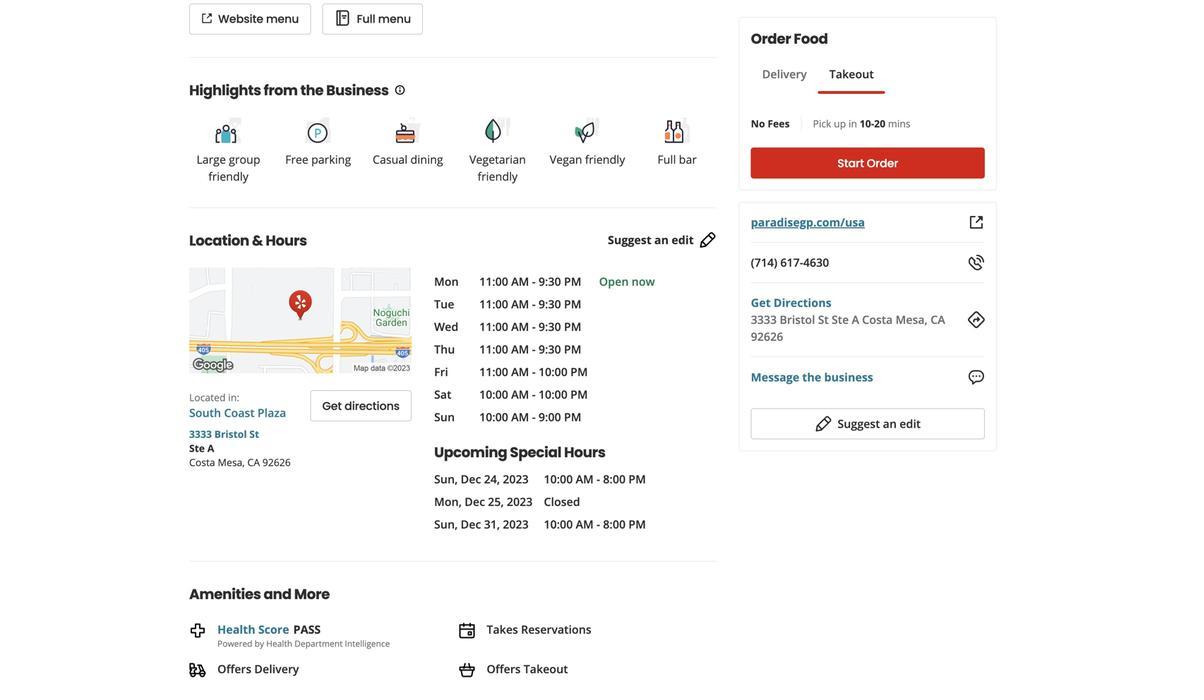 Task type: vqa. For each thing, say whether or not it's contained in the screenshot.


Task type: locate. For each thing, give the bounding box(es) containing it.
11:00 up 10:00 am - 10:00 pm
[[480, 364, 508, 380]]

bristol down south coast plaza link
[[214, 428, 247, 441]]

1 vertical spatial the
[[803, 370, 822, 385]]

st
[[818, 312, 829, 327], [249, 428, 259, 441]]

takeout tab panel
[[751, 94, 885, 100]]

0 vertical spatial bristol
[[780, 312, 815, 327]]

0 horizontal spatial menu
[[266, 11, 299, 27]]

0 vertical spatial delivery
[[763, 66, 807, 82]]

offers
[[218, 662, 252, 677], [487, 662, 521, 677]]

2 11:00 from the top
[[480, 297, 508, 312]]

0 horizontal spatial delivery
[[254, 662, 299, 677]]

am for wed
[[511, 319, 529, 334]]

1 horizontal spatial hours
[[564, 443, 606, 463]]

10:00 up 10:00 am - 9:00 pm
[[480, 387, 508, 402]]

a
[[852, 312, 860, 327], [207, 442, 214, 455]]

24,
[[484, 472, 500, 487]]

pm for tue
[[564, 297, 582, 312]]

menu right 24 menu v2 image
[[378, 11, 411, 27]]

tue
[[434, 297, 454, 312]]

0 horizontal spatial get
[[322, 398, 342, 414]]

0 vertical spatial ca
[[931, 312, 946, 327]]

2 sun, from the top
[[434, 517, 458, 532]]

health down 'score'
[[266, 638, 292, 650]]

16 external link v2 image
[[201, 13, 213, 24]]

takes reservations
[[487, 622, 592, 637]]

11:00 am - 9:30 pm
[[480, 274, 582, 289], [480, 297, 582, 312], [480, 319, 582, 334], [480, 342, 582, 357]]

24 pencil v2 image
[[700, 232, 717, 249], [815, 416, 832, 433]]

1 horizontal spatial menu
[[378, 11, 411, 27]]

10:00 for sat
[[480, 387, 508, 402]]

1 vertical spatial dec
[[465, 494, 485, 510]]

10-
[[860, 117, 875, 130]]

full bar
[[658, 152, 697, 167]]

1 horizontal spatial ca
[[931, 312, 946, 327]]

edit
[[672, 232, 694, 248], [900, 416, 921, 432]]

1 vertical spatial ca
[[247, 456, 260, 469]]

hours right "special"
[[564, 443, 606, 463]]

0 vertical spatial costa
[[862, 312, 893, 327]]

1 vertical spatial hours
[[564, 443, 606, 463]]

order right start
[[867, 155, 899, 171]]

- for tue
[[532, 297, 536, 312]]

costa down 3333 bristol st link
[[189, 456, 215, 469]]

4 11:00 from the top
[[480, 342, 508, 357]]

pm for thu
[[564, 342, 582, 357]]

am for sun
[[511, 410, 529, 425]]

0 horizontal spatial hours
[[266, 231, 307, 251]]

0 horizontal spatial 92626
[[263, 456, 291, 469]]

0 horizontal spatial 3333
[[189, 428, 212, 441]]

full for full bar
[[658, 152, 676, 167]]

11:00 am - 9:30 pm for thu
[[480, 342, 582, 357]]

1 11:00 am - 9:30 pm from the top
[[480, 274, 582, 289]]

0 vertical spatial mesa,
[[896, 312, 928, 327]]

suggest down business
[[838, 416, 880, 432]]

st down coast
[[249, 428, 259, 441]]

3 9:30 from the top
[[539, 319, 561, 334]]

0 horizontal spatial offers
[[218, 662, 252, 677]]

a inside get directions 3333 bristol st ste a costa mesa, ca 92626
[[852, 312, 860, 327]]

suggest inside button
[[838, 416, 880, 432]]

suggest an edit up now
[[608, 232, 694, 248]]

3333
[[751, 312, 777, 327], [189, 428, 212, 441]]

0 horizontal spatial suggest
[[608, 232, 652, 248]]

0 horizontal spatial costa
[[189, 456, 215, 469]]

1 vertical spatial mesa,
[[218, 456, 245, 469]]

open now
[[599, 274, 655, 289]]

1 horizontal spatial order
[[867, 155, 899, 171]]

ca inside located in: south coast plaza 3333 bristol st ste a costa mesa, ca 92626
[[247, 456, 260, 469]]

ste inside located in: south coast plaza 3333 bristol st ste a costa mesa, ca 92626
[[189, 442, 205, 455]]

0 horizontal spatial ca
[[247, 456, 260, 469]]

5 11:00 from the top
[[480, 364, 508, 380]]

friendly inside large group friendly
[[208, 169, 249, 184]]

dec
[[461, 472, 481, 487], [465, 494, 485, 510], [461, 517, 481, 532]]

3333 down get directions link
[[751, 312, 777, 327]]

4630
[[804, 255, 829, 270]]

1 vertical spatial 3333
[[189, 428, 212, 441]]

11:00 for mon
[[480, 274, 508, 289]]

4 11:00 am - 9:30 pm from the top
[[480, 342, 582, 357]]

1 vertical spatial get
[[322, 398, 342, 414]]

2023 right 24,
[[503, 472, 529, 487]]

1 horizontal spatial friendly
[[478, 169, 518, 184]]

offers down powered
[[218, 662, 252, 677]]

24 reservation v2 image
[[459, 623, 476, 639]]

0 horizontal spatial st
[[249, 428, 259, 441]]

1 horizontal spatial suggest
[[838, 416, 880, 432]]

takeout up takeout tab panel
[[830, 66, 874, 82]]

the right from
[[300, 81, 324, 100]]

message the business button
[[751, 369, 874, 386]]

0 vertical spatial 10:00 am - 8:00 pm
[[544, 472, 646, 487]]

1 menu from the left
[[266, 11, 299, 27]]

10:00 down the closed
[[544, 517, 573, 532]]

ca left 24 directions v2 icon
[[931, 312, 946, 327]]

ca inside get directions 3333 bristol st ste a costa mesa, ca 92626
[[931, 312, 946, 327]]

3 11:00 from the top
[[480, 319, 508, 334]]

full for full menu
[[357, 11, 375, 27]]

0 vertical spatial dec
[[461, 472, 481, 487]]

1 horizontal spatial takeout
[[830, 66, 874, 82]]

mesa, inside get directions 3333 bristol st ste a costa mesa, ca 92626
[[896, 312, 928, 327]]

10:00 up upcoming
[[480, 410, 508, 425]]

10:00 up the closed
[[544, 472, 573, 487]]

2 9:30 from the top
[[539, 297, 561, 312]]

message
[[751, 370, 800, 385]]

24 pencil v2 image inside 'location & hours' element
[[700, 232, 717, 249]]

1 vertical spatial sun,
[[434, 517, 458, 532]]

2 vertical spatial dec
[[461, 517, 481, 532]]

casual_dining image
[[394, 116, 422, 145]]

an inside the suggest an edit link
[[655, 232, 669, 248]]

a down 3333 bristol st link
[[207, 442, 214, 455]]

mins
[[888, 117, 911, 130]]

friendly down vegetarian
[[478, 169, 518, 184]]

mesa, down 3333 bristol st link
[[218, 456, 245, 469]]

1 horizontal spatial 92626
[[751, 329, 783, 344]]

92626 down plaza
[[263, 456, 291, 469]]

pm for sun, dec 31, 2023
[[629, 517, 646, 532]]

11:00 right mon
[[480, 274, 508, 289]]

tab list containing delivery
[[751, 66, 885, 94]]

1 vertical spatial suggest an edit
[[838, 416, 921, 432]]

takeout inside amenities and more element
[[524, 662, 568, 677]]

0 vertical spatial edit
[[672, 232, 694, 248]]

full right 24 menu v2 image
[[357, 11, 375, 27]]

3333 inside located in: south coast plaza 3333 bristol st ste a costa mesa, ca 92626
[[189, 428, 212, 441]]

sun, dec 31, 2023
[[434, 517, 529, 532]]

0 horizontal spatial a
[[207, 442, 214, 455]]

1 horizontal spatial the
[[803, 370, 822, 385]]

3 11:00 am - 9:30 pm from the top
[[480, 319, 582, 334]]

1 vertical spatial full
[[658, 152, 676, 167]]

info icon image
[[395, 84, 406, 96], [395, 84, 406, 96]]

0 vertical spatial sun,
[[434, 472, 458, 487]]

1 vertical spatial 92626
[[263, 456, 291, 469]]

suggest up open now
[[608, 232, 652, 248]]

website
[[218, 11, 263, 27]]

24 message v2 image
[[968, 369, 985, 386]]

0 vertical spatial health
[[218, 622, 255, 637]]

bar
[[679, 152, 697, 167]]

1 horizontal spatial suggest an edit
[[838, 416, 921, 432]]

tab list
[[751, 66, 885, 94]]

11:00
[[480, 274, 508, 289], [480, 297, 508, 312], [480, 319, 508, 334], [480, 342, 508, 357], [480, 364, 508, 380]]

2 10:00 am - 8:00 pm from the top
[[544, 517, 646, 532]]

menu
[[266, 11, 299, 27], [378, 11, 411, 27]]

a inside located in: south coast plaza 3333 bristol st ste a costa mesa, ca 92626
[[207, 442, 214, 455]]

- for wed
[[532, 319, 536, 334]]

delivery down order food
[[763, 66, 807, 82]]

get inside get directions 3333 bristol st ste a costa mesa, ca 92626
[[751, 295, 771, 310]]

ste inside get directions 3333 bristol st ste a costa mesa, ca 92626
[[832, 312, 849, 327]]

2023 right 25, at the bottom left of page
[[507, 494, 533, 510]]

0 vertical spatial 2023
[[503, 472, 529, 487]]

pm for sun
[[564, 410, 582, 425]]

9:30 for wed
[[539, 319, 561, 334]]

costa up business
[[862, 312, 893, 327]]

10:00 for sun
[[480, 410, 508, 425]]

2 vertical spatial 2023
[[503, 517, 529, 532]]

an
[[655, 232, 669, 248], [883, 416, 897, 432]]

casual dining
[[373, 152, 443, 167]]

1 horizontal spatial bristol
[[780, 312, 815, 327]]

11:00 up 11:00 am - 10:00 pm at the bottom left of the page
[[480, 342, 508, 357]]

sun, down mon,
[[434, 517, 458, 532]]

vegan_friendly image
[[573, 116, 602, 145]]

0 vertical spatial suggest
[[608, 232, 652, 248]]

0 horizontal spatial mesa,
[[218, 456, 245, 469]]

(714)
[[751, 255, 778, 270]]

get left directions
[[322, 398, 342, 414]]

the right message
[[803, 370, 822, 385]]

suggest an edit inside suggest an edit button
[[838, 416, 921, 432]]

0 vertical spatial st
[[818, 312, 829, 327]]

1 vertical spatial an
[[883, 416, 897, 432]]

2023 for mon, dec 25, 2023
[[507, 494, 533, 510]]

friendly down "group"
[[208, 169, 249, 184]]

10:00 am - 8:00 pm down the closed
[[544, 517, 646, 532]]

ste down 3333 bristol st link
[[189, 442, 205, 455]]

0 vertical spatial takeout
[[830, 66, 874, 82]]

delivery down by
[[254, 662, 299, 677]]

no fees
[[751, 117, 790, 130]]

92626 up message
[[751, 329, 783, 344]]

1 horizontal spatial a
[[852, 312, 860, 327]]

1 vertical spatial 8:00
[[603, 517, 626, 532]]

3333 inside get directions 3333 bristol st ste a costa mesa, ca 92626
[[751, 312, 777, 327]]

1 vertical spatial 2023
[[507, 494, 533, 510]]

suggest an edit down business
[[838, 416, 921, 432]]

pm for fri
[[571, 364, 588, 380]]

ste up business
[[832, 312, 849, 327]]

0 vertical spatial 3333
[[751, 312, 777, 327]]

24 phone v2 image
[[968, 254, 985, 271]]

full left "bar" in the top of the page
[[658, 152, 676, 167]]

sun, up mon,
[[434, 472, 458, 487]]

order left food on the right top
[[751, 29, 791, 49]]

1 vertical spatial order
[[867, 155, 899, 171]]

2 8:00 from the top
[[603, 517, 626, 532]]

order
[[751, 29, 791, 49], [867, 155, 899, 171]]

0 horizontal spatial suggest an edit
[[608, 232, 694, 248]]

0 vertical spatial the
[[300, 81, 324, 100]]

1 vertical spatial takeout
[[524, 662, 568, 677]]

0 horizontal spatial full
[[357, 11, 375, 27]]

bristol
[[780, 312, 815, 327], [214, 428, 247, 441]]

health
[[218, 622, 255, 637], [266, 638, 292, 650]]

1 horizontal spatial costa
[[862, 312, 893, 327]]

0 horizontal spatial order
[[751, 29, 791, 49]]

0 horizontal spatial 24 pencil v2 image
[[700, 232, 717, 249]]

bristol down the directions
[[780, 312, 815, 327]]

1 horizontal spatial ste
[[832, 312, 849, 327]]

located
[[189, 391, 226, 404]]

health up powered
[[218, 622, 255, 637]]

offers right 24 shopping v2 image
[[487, 662, 521, 677]]

health score link
[[218, 622, 289, 637]]

suggest an edit link
[[608, 232, 717, 249]]

0 horizontal spatial bristol
[[214, 428, 247, 441]]

get inside 'location & hours' element
[[322, 398, 342, 414]]

0 vertical spatial a
[[852, 312, 860, 327]]

24 medical v2 image
[[189, 623, 206, 639]]

2 offers from the left
[[487, 662, 521, 677]]

reservations
[[521, 622, 592, 637]]

0 vertical spatial 92626
[[751, 329, 783, 344]]

0 vertical spatial 8:00
[[603, 472, 626, 487]]

-
[[532, 274, 536, 289], [532, 297, 536, 312], [532, 319, 536, 334], [532, 342, 536, 357], [532, 364, 536, 380], [532, 387, 536, 402], [532, 410, 536, 425], [597, 472, 600, 487], [597, 517, 600, 532]]

am
[[511, 274, 529, 289], [511, 297, 529, 312], [511, 319, 529, 334], [511, 342, 529, 357], [511, 364, 529, 380], [511, 387, 529, 402], [511, 410, 529, 425], [576, 472, 594, 487], [576, 517, 594, 532]]

2023
[[503, 472, 529, 487], [507, 494, 533, 510], [503, 517, 529, 532]]

1 horizontal spatial full
[[658, 152, 676, 167]]

8:00
[[603, 472, 626, 487], [603, 517, 626, 532]]

suggest
[[608, 232, 652, 248], [838, 416, 880, 432]]

0 horizontal spatial takeout
[[524, 662, 568, 677]]

1 9:30 from the top
[[539, 274, 561, 289]]

1 vertical spatial 24 pencil v2 image
[[815, 416, 832, 433]]

2 11:00 am - 9:30 pm from the top
[[480, 297, 582, 312]]

am for fri
[[511, 364, 529, 380]]

full menu
[[357, 11, 411, 27]]

11:00 right tue
[[480, 297, 508, 312]]

a up business
[[852, 312, 860, 327]]

friendly inside vegetarian friendly
[[478, 169, 518, 184]]

- for sat
[[532, 387, 536, 402]]

92626 inside get directions 3333 bristol st ste a costa mesa, ca 92626
[[751, 329, 783, 344]]

ca
[[931, 312, 946, 327], [247, 456, 260, 469]]

get directions link
[[310, 391, 412, 422]]

1 horizontal spatial st
[[818, 312, 829, 327]]

from
[[264, 81, 298, 100]]

1 vertical spatial edit
[[900, 416, 921, 432]]

1 horizontal spatial mesa,
[[896, 312, 928, 327]]

st down the directions
[[818, 312, 829, 327]]

10:00 am - 8:00 pm for sun, dec 31, 2023
[[544, 517, 646, 532]]

0 horizontal spatial friendly
[[208, 169, 249, 184]]

amenities and more element
[[167, 561, 728, 682]]

1 horizontal spatial offers
[[487, 662, 521, 677]]

takeout down takes reservations
[[524, 662, 568, 677]]

0 vertical spatial suggest an edit
[[608, 232, 694, 248]]

hours right & at the left of page
[[266, 231, 307, 251]]

dec left 25, at the bottom left of page
[[465, 494, 485, 510]]

friendly down the vegan_friendly image
[[585, 152, 625, 167]]

south coast plaza link
[[189, 405, 286, 421]]

1 10:00 am - 8:00 pm from the top
[[544, 472, 646, 487]]

pm for sun, dec 24, 2023
[[629, 472, 646, 487]]

friendly for vegan friendly
[[585, 152, 625, 167]]

1 vertical spatial st
[[249, 428, 259, 441]]

ca down 3333 bristol st link
[[247, 456, 260, 469]]

suggest an edit inside the suggest an edit link
[[608, 232, 694, 248]]

start
[[838, 155, 864, 171]]

0 vertical spatial full
[[357, 11, 375, 27]]

1 vertical spatial bristol
[[214, 428, 247, 441]]

9:30
[[539, 274, 561, 289], [539, 297, 561, 312], [539, 319, 561, 334], [539, 342, 561, 357]]

1 8:00 from the top
[[603, 472, 626, 487]]

10:00 for sun, dec 31, 2023
[[544, 517, 573, 532]]

get
[[751, 295, 771, 310], [322, 398, 342, 414]]

- for sun, dec 24, 2023
[[597, 472, 600, 487]]

in:
[[228, 391, 239, 404]]

- for mon
[[532, 274, 536, 289]]

dec for 24,
[[461, 472, 481, 487]]

1 11:00 from the top
[[480, 274, 508, 289]]

11:00 right the wed
[[480, 319, 508, 334]]

0 horizontal spatial edit
[[672, 232, 694, 248]]

2 horizontal spatial friendly
[[585, 152, 625, 167]]

2023 right 31, at left bottom
[[503, 517, 529, 532]]

24 shopping v2 image
[[459, 662, 476, 679]]

10:00 am - 8:00 pm
[[544, 472, 646, 487], [544, 517, 646, 532]]

4 9:30 from the top
[[539, 342, 561, 357]]

0 horizontal spatial an
[[655, 232, 669, 248]]

0 vertical spatial an
[[655, 232, 669, 248]]

10:00 am - 8:00 pm up the closed
[[544, 472, 646, 487]]

am for tue
[[511, 297, 529, 312]]

1 horizontal spatial 3333
[[751, 312, 777, 327]]

1 sun, from the top
[[434, 472, 458, 487]]

2 menu from the left
[[378, 11, 411, 27]]

dec left 24,
[[461, 472, 481, 487]]

0 horizontal spatial ste
[[189, 442, 205, 455]]

sun
[[434, 410, 455, 425]]

8:00 for sun, dec 24, 2023
[[603, 472, 626, 487]]

1 horizontal spatial get
[[751, 295, 771, 310]]

mesa,
[[896, 312, 928, 327], [218, 456, 245, 469]]

11:00 am - 9:30 pm for tue
[[480, 297, 582, 312]]

0 horizontal spatial the
[[300, 81, 324, 100]]

1 vertical spatial health
[[266, 638, 292, 650]]

- for fri
[[532, 364, 536, 380]]

directions
[[774, 295, 832, 310]]

get down the (714)
[[751, 295, 771, 310]]

24 order v2 image
[[189, 662, 206, 679]]

10:00 for sun, dec 24, 2023
[[544, 472, 573, 487]]

parking
[[311, 152, 351, 167]]

mesa, left 24 directions v2 icon
[[896, 312, 928, 327]]

sun,
[[434, 472, 458, 487], [434, 517, 458, 532]]

suggest an edit button
[[751, 409, 985, 440]]

department
[[295, 638, 343, 650]]

10:00 up the 9:00
[[539, 387, 568, 402]]

0 vertical spatial get
[[751, 295, 771, 310]]

1 offers from the left
[[218, 662, 252, 677]]

dec left 31, at left bottom
[[461, 517, 481, 532]]

3333 down south at the bottom
[[189, 428, 212, 441]]

1 horizontal spatial an
[[883, 416, 897, 432]]

1 vertical spatial costa
[[189, 456, 215, 469]]

hours
[[266, 231, 307, 251], [564, 443, 606, 463]]

1 horizontal spatial 24 pencil v2 image
[[815, 416, 832, 433]]

highlights
[[189, 81, 261, 100]]

get for get directions 3333 bristol st ste a costa mesa, ca 92626
[[751, 295, 771, 310]]

suggest inside 'location & hours' element
[[608, 232, 652, 248]]

delivery inside amenities and more element
[[254, 662, 299, 677]]

intelligence
[[345, 638, 390, 650]]

0 vertical spatial ste
[[832, 312, 849, 327]]

takeout
[[830, 66, 874, 82], [524, 662, 568, 677]]

1 vertical spatial a
[[207, 442, 214, 455]]

1 vertical spatial suggest
[[838, 416, 880, 432]]

0 vertical spatial order
[[751, 29, 791, 49]]

offers takeout
[[487, 662, 568, 677]]

menu right website
[[266, 11, 299, 27]]

coast
[[224, 405, 255, 421]]

bristol inside located in: south coast plaza 3333 bristol st ste a costa mesa, ca 92626
[[214, 428, 247, 441]]

11:00 for fri
[[480, 364, 508, 380]]



Task type: describe. For each thing, give the bounding box(es) containing it.
24 directions v2 image
[[968, 311, 985, 328]]

pass
[[293, 622, 321, 637]]

24 menu v2 image
[[334, 9, 351, 26]]

dec for 31,
[[461, 517, 481, 532]]

mon, dec 25, 2023
[[434, 494, 533, 510]]

sun, for sun, dec 31, 2023
[[434, 517, 458, 532]]

pm for wed
[[564, 319, 582, 334]]

st inside get directions 3333 bristol st ste a costa mesa, ca 92626
[[818, 312, 829, 327]]

menu for full menu
[[378, 11, 411, 27]]

92626 inside located in: south coast plaza 3333 bristol st ste a costa mesa, ca 92626
[[263, 456, 291, 469]]

pm for sat
[[571, 387, 588, 402]]

highlights from the business
[[189, 81, 389, 100]]

- for sun, dec 31, 2023
[[597, 517, 600, 532]]

more
[[294, 585, 330, 605]]

2023 for sun, dec 24, 2023
[[503, 472, 529, 487]]

am for sat
[[511, 387, 529, 402]]

free
[[285, 152, 309, 167]]

9:30 for thu
[[539, 342, 561, 357]]

sat
[[434, 387, 452, 402]]

bristol inside get directions 3333 bristol st ste a costa mesa, ca 92626
[[780, 312, 815, 327]]

an inside suggest an edit button
[[883, 416, 897, 432]]

offers for offers delivery
[[218, 662, 252, 677]]

website menu
[[218, 11, 299, 27]]

11:00 for tue
[[480, 297, 508, 312]]

vegetarian_friendly image
[[484, 116, 512, 145]]

business
[[825, 370, 874, 385]]

delivery inside tab list
[[763, 66, 807, 82]]

offers delivery
[[218, 662, 299, 677]]

11:00 am - 10:00 pm
[[480, 364, 588, 380]]

website menu link
[[189, 4, 311, 35]]

20
[[875, 117, 886, 130]]

- for sun
[[532, 410, 536, 425]]

(714) 617-4630
[[751, 255, 829, 270]]

pick
[[813, 117, 832, 130]]

sun, dec 24, 2023
[[434, 472, 529, 487]]

thu
[[434, 342, 455, 357]]

24 pencil v2 image inside suggest an edit button
[[815, 416, 832, 433]]

free parking
[[285, 152, 351, 167]]

hours for location & hours
[[266, 231, 307, 251]]

11:00 am - 9:30 pm for mon
[[480, 274, 582, 289]]

and
[[264, 585, 292, 605]]

map image
[[189, 268, 412, 374]]

0 horizontal spatial health
[[218, 622, 255, 637]]

takeout inside tab list
[[830, 66, 874, 82]]

st inside located in: south coast plaza 3333 bristol st ste a costa mesa, ca 92626
[[249, 428, 259, 441]]

score
[[258, 622, 289, 637]]

costa inside located in: south coast plaza 3333 bristol st ste a costa mesa, ca 92626
[[189, 456, 215, 469]]

vegan
[[550, 152, 582, 167]]

offers for offers takeout
[[487, 662, 521, 677]]

fri
[[434, 364, 448, 380]]

10:00 am - 9:00 pm
[[480, 410, 582, 425]]

mon,
[[434, 494, 462, 510]]

am for sun, dec 31, 2023
[[576, 517, 594, 532]]

group
[[229, 152, 260, 167]]

no
[[751, 117, 765, 130]]

start order
[[838, 155, 899, 171]]

9:00
[[539, 410, 561, 425]]

full menu link
[[322, 4, 423, 35]]

the inside button
[[803, 370, 822, 385]]

upcoming special hours
[[434, 443, 606, 463]]

up
[[834, 117, 846, 130]]

friendly for vegetarian friendly
[[478, 169, 518, 184]]

location
[[189, 231, 249, 251]]

vegetarian
[[470, 152, 526, 167]]

location & hours
[[189, 231, 307, 251]]

message the business
[[751, 370, 874, 385]]

get directions
[[322, 398, 400, 414]]

takes
[[487, 622, 518, 637]]

11:00 for thu
[[480, 342, 508, 357]]

upcoming
[[434, 443, 507, 463]]

edit inside button
[[900, 416, 921, 432]]

south
[[189, 405, 221, 421]]

directions
[[345, 398, 400, 414]]

amenities
[[189, 585, 261, 605]]

am for thu
[[511, 342, 529, 357]]

full_bar image
[[663, 116, 692, 145]]

2023 for sun, dec 31, 2023
[[503, 517, 529, 532]]

paradisegp.com/usa link
[[751, 215, 865, 230]]

get directions 3333 bristol st ste a costa mesa, ca 92626
[[751, 295, 946, 344]]

vegan friendly
[[550, 152, 625, 167]]

casual
[[373, 152, 408, 167]]

business
[[326, 81, 389, 100]]

start order button
[[751, 148, 985, 179]]

closed
[[544, 494, 580, 510]]

menu for website menu
[[266, 11, 299, 27]]

amenities and more
[[189, 585, 330, 605]]

get for get directions
[[322, 398, 342, 414]]

11:00 am - 9:30 pm for wed
[[480, 319, 582, 334]]

large group friendly
[[197, 152, 260, 184]]

1 horizontal spatial health
[[266, 638, 292, 650]]

11:00 for wed
[[480, 319, 508, 334]]

special
[[510, 443, 562, 463]]

vegetarian friendly
[[470, 152, 526, 184]]

free_parking image
[[304, 116, 332, 145]]

10:00 am - 8:00 pm for sun, dec 24, 2023
[[544, 472, 646, 487]]

get directions link
[[751, 295, 832, 310]]

now
[[632, 274, 655, 289]]

located in: south coast plaza 3333 bristol st ste a costa mesa, ca 92626
[[189, 391, 291, 469]]

9:30 for tue
[[539, 297, 561, 312]]

31,
[[484, 517, 500, 532]]

8:00 for sun, dec 31, 2023
[[603, 517, 626, 532]]

24 external link v2 image
[[968, 214, 985, 231]]

am for mon
[[511, 274, 529, 289]]

3333 bristol st link
[[189, 428, 259, 441]]

mesa, inside located in: south coast plaza 3333 bristol st ste a costa mesa, ca 92626
[[218, 456, 245, 469]]

- for thu
[[532, 342, 536, 357]]

617-
[[781, 255, 804, 270]]

costa inside get directions 3333 bristol st ste a costa mesa, ca 92626
[[862, 312, 893, 327]]

am for sun, dec 24, 2023
[[576, 472, 594, 487]]

hours for upcoming special hours
[[564, 443, 606, 463]]

large
[[197, 152, 226, 167]]

by
[[255, 638, 264, 650]]

25,
[[488, 494, 504, 510]]

9:30 for mon
[[539, 274, 561, 289]]

wed
[[434, 319, 459, 334]]

10:00 am - 10:00 pm
[[480, 387, 588, 402]]

health score pass powered by health department intelligence
[[218, 622, 390, 650]]

dec for 25,
[[465, 494, 485, 510]]

sun, for sun, dec 24, 2023
[[434, 472, 458, 487]]

pm for mon
[[564, 274, 582, 289]]

open
[[599, 274, 629, 289]]

edit inside 'location & hours' element
[[672, 232, 694, 248]]

large_group_friendly image
[[214, 116, 243, 145]]

order food
[[751, 29, 828, 49]]

powered
[[218, 638, 253, 650]]

food
[[794, 29, 828, 49]]

dining
[[411, 152, 443, 167]]

in
[[849, 117, 857, 130]]

location & hours element
[[167, 208, 739, 539]]

order inside button
[[867, 155, 899, 171]]

10:00 up 10:00 am - 10:00 pm
[[539, 364, 568, 380]]

mon
[[434, 274, 459, 289]]



